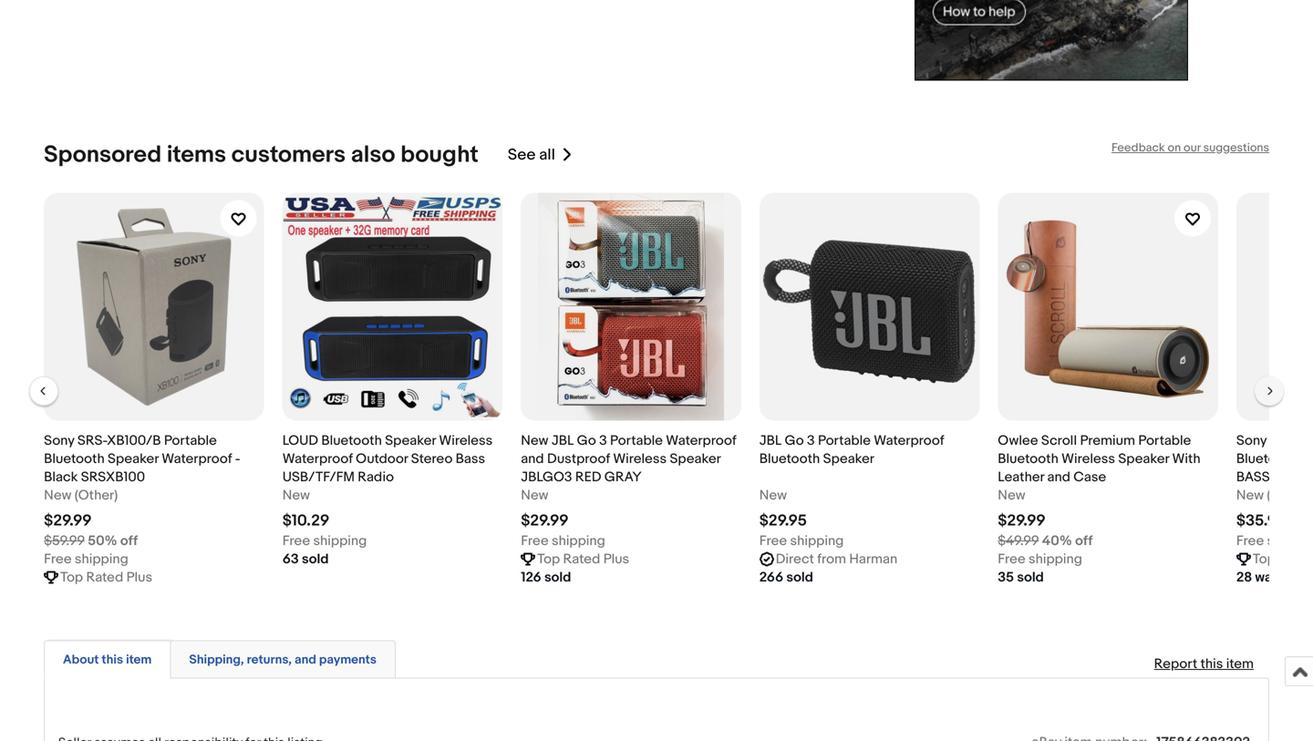 Task type: vqa. For each thing, say whether or not it's contained in the screenshot.


Task type: locate. For each thing, give the bounding box(es) containing it.
go up new $29.95 free shipping
[[785, 433, 804, 449]]

0 horizontal spatial off
[[120, 533, 138, 550]]

bluetooth inside loud bluetooth speaker wireless waterproof outdoor stereo bass usb/tf/fm radio new $10.29 free shipping 63 sold
[[321, 433, 382, 449]]

sold right 63
[[302, 551, 329, 568]]

item for about this item
[[126, 653, 152, 668]]

free down $59.99
[[44, 551, 72, 568]]

1 horizontal spatial sony
[[1236, 433, 1267, 449]]

portable right xb100/b
[[164, 433, 217, 449]]

free shipping text field down $29.99 text field
[[521, 532, 605, 550]]

item right about
[[126, 653, 152, 668]]

0 horizontal spatial go
[[577, 433, 596, 449]]

jbl
[[552, 433, 574, 449], [759, 433, 782, 449]]

1 horizontal spatial new text field
[[759, 487, 787, 505]]

portable inside "jbl go 3 portable waterproof bluetooth speaker"
[[818, 433, 871, 449]]

1 off from the left
[[120, 533, 138, 550]]

item inside about this item button
[[126, 653, 152, 668]]

$29.99 text field up $49.99
[[998, 512, 1046, 531]]

3 $29.99 from the left
[[998, 512, 1046, 531]]

shipping down 50%
[[75, 551, 128, 568]]

Top Rated text field
[[1253, 550, 1313, 569]]

gray
[[604, 469, 642, 486]]

new text field down jblgo3
[[521, 487, 549, 505]]

1 horizontal spatial rated
[[563, 551, 600, 568]]

1 new (other) text field from the left
[[44, 487, 118, 505]]

1 horizontal spatial plus
[[603, 551, 629, 568]]

also
[[351, 141, 395, 169]]

tab list containing about this item
[[44, 637, 1269, 679]]

$29.99 down jblgo3
[[521, 512, 569, 531]]

rated up watchers
[[1279, 551, 1313, 568]]

$29.99 text field for owlee scroll premium portable bluetooth wireless speaker with leather and case new $29.99 $49.99 40% off free shipping 35 sold
[[998, 512, 1046, 531]]

New text field
[[521, 487, 549, 505], [759, 487, 787, 505]]

sponsored
[[44, 141, 162, 169]]

and left the case
[[1047, 469, 1071, 486]]

off right 50%
[[120, 533, 138, 550]]

1 horizontal spatial off
[[1075, 533, 1093, 550]]

off inside the owlee scroll premium portable bluetooth wireless speaker with leather and case new $29.99 $49.99 40% off free shipping 35 sold
[[1075, 533, 1093, 550]]

sony left the portabl
[[1236, 433, 1267, 449]]

$29.99 up $59.99
[[44, 512, 92, 531]]

2 new text field from the left
[[759, 487, 787, 505]]

plus inside text field
[[603, 551, 629, 568]]

new up $10.29 text box
[[282, 488, 310, 504]]

portable up 'with' on the right of page
[[1138, 433, 1191, 449]]

0 horizontal spatial this
[[102, 653, 123, 668]]

2 3 from the left
[[807, 433, 815, 449]]

(other) inside sony portabl new (other) $35.99 free shipping
[[1267, 488, 1310, 504]]

sony
[[44, 433, 74, 449], [1236, 433, 1267, 449]]

free inside the owlee scroll premium portable bluetooth wireless speaker with leather and case new $29.99 $49.99 40% off free shipping 35 sold
[[998, 551, 1026, 568]]

speaker inside "sony srs-xb100/b portable bluetooth speaker waterproof - black srsxb100 new (other) $29.99 $59.99 50% off free shipping"
[[108, 451, 159, 468]]

0 horizontal spatial 3
[[599, 433, 607, 449]]

this right report
[[1201, 656, 1223, 673]]

$29.99 for sony srs-xb100/b portable bluetooth speaker waterproof - black srsxb100 new (other) $29.99 $59.99 50% off free shipping
[[44, 512, 92, 531]]

bought
[[401, 141, 479, 169]]

shipping,
[[189, 653, 244, 668]]

0 horizontal spatial sony
[[44, 433, 74, 449]]

portabl
[[1270, 433, 1313, 449]]

top rated
[[1253, 551, 1313, 568]]

our
[[1184, 141, 1201, 155]]

waterproof inside loud bluetooth speaker wireless waterproof outdoor stereo bass usb/tf/fm radio new $10.29 free shipping 63 sold
[[282, 451, 353, 468]]

top rated plus
[[537, 551, 629, 568], [60, 570, 152, 586]]

new text field up the "$29.95" text box
[[759, 487, 787, 505]]

1 jbl from the left
[[552, 433, 574, 449]]

portable for sony srs-xb100/b portable bluetooth speaker waterproof - black srsxb100 new (other) $29.99 $59.99 50% off free shipping
[[164, 433, 217, 449]]

shipping inside the owlee scroll premium portable bluetooth wireless speaker with leather and case new $29.99 $49.99 40% off free shipping 35 sold
[[1029, 551, 1082, 568]]

1 horizontal spatial top
[[537, 551, 560, 568]]

0 horizontal spatial $29.99 text field
[[44, 512, 92, 531]]

new down 'leather'
[[998, 488, 1026, 504]]

jbl up $29.95
[[759, 433, 782, 449]]

direct from harman
[[776, 551, 898, 568]]

new down black
[[44, 488, 72, 504]]

1 3 from the left
[[599, 433, 607, 449]]

1 vertical spatial plus
[[126, 570, 152, 586]]

new jbl go 3 portable waterproof and dustproof wireless speaker jblgo3 red gray new $29.99 free shipping
[[521, 433, 736, 550]]

on
[[1168, 141, 1181, 155]]

1 horizontal spatial $29.99
[[521, 512, 569, 531]]

usb/tf/fm
[[282, 469, 355, 486]]

1 horizontal spatial item
[[1226, 656, 1254, 673]]

new (other) text field up $35.99 text box
[[1236, 487, 1310, 505]]

and right returns,
[[295, 653, 316, 668]]

off for owlee scroll premium portable bluetooth wireless speaker with leather and case new $29.99 $49.99 40% off free shipping 35 sold
[[1075, 533, 1093, 550]]

-
[[235, 451, 240, 468]]

case
[[1074, 469, 1106, 486]]

New text field
[[282, 487, 310, 505], [998, 487, 1026, 505]]

advertisement region
[[915, 0, 1188, 81]]

rated inside top rated text field
[[1279, 551, 1313, 568]]

and inside new jbl go 3 portable waterproof and dustproof wireless speaker jblgo3 red gray new $29.99 free shipping
[[521, 451, 544, 468]]

2 go from the left
[[785, 433, 804, 449]]

new up $35.99 text box
[[1236, 488, 1264, 504]]

(other) up $35.99 text box
[[1267, 488, 1310, 504]]

1 new text field from the left
[[282, 487, 310, 505]]

1 vertical spatial and
[[1047, 469, 1071, 486]]

0 horizontal spatial jbl
[[552, 433, 574, 449]]

3 up dustproof
[[599, 433, 607, 449]]

portable up new $29.95 free shipping
[[818, 433, 871, 449]]

$29.99 up $49.99
[[998, 512, 1046, 531]]

shipping
[[313, 533, 367, 550], [552, 533, 605, 550], [790, 533, 844, 550], [1267, 533, 1313, 550], [75, 551, 128, 568], [1029, 551, 1082, 568]]

sony srs-xb100/b portable bluetooth speaker waterproof - black srsxb100 new (other) $29.99 $59.99 50% off free shipping
[[44, 433, 240, 568]]

free shipping text field for $35.99
[[1236, 532, 1313, 550]]

wireless up bass
[[439, 433, 493, 449]]

rated inside top rated plus text field
[[563, 551, 600, 568]]

shipping inside new $29.95 free shipping
[[790, 533, 844, 550]]

off right 40%
[[1075, 533, 1093, 550]]

shipping up top rated
[[1267, 533, 1313, 550]]

free shipping text field up direct
[[759, 532, 844, 550]]

0 horizontal spatial $29.99
[[44, 512, 92, 531]]

feedback on our suggestions
[[1112, 141, 1269, 155]]

plus inside text box
[[126, 570, 152, 586]]

rated up '126 sold' text box
[[563, 551, 600, 568]]

$10.29
[[282, 512, 330, 531]]

1 horizontal spatial new text field
[[998, 487, 1026, 505]]

previous price $49.99 40% off text field
[[998, 532, 1093, 550]]

shipping inside loud bluetooth speaker wireless waterproof outdoor stereo bass usb/tf/fm radio new $10.29 free shipping 63 sold
[[313, 533, 367, 550]]

see
[[508, 146, 536, 165]]

0 horizontal spatial rated
[[86, 570, 123, 586]]

direct
[[776, 551, 814, 568]]

top inside text field
[[1253, 551, 1276, 568]]

wireless inside the owlee scroll premium portable bluetooth wireless speaker with leather and case new $29.99 $49.99 40% off free shipping 35 sold
[[1062, 451, 1115, 468]]

shipping down 40%
[[1029, 551, 1082, 568]]

new text field down 'leather'
[[998, 487, 1026, 505]]

sold down direct
[[786, 570, 813, 586]]

1 go from the left
[[577, 433, 596, 449]]

jbl inside "jbl go 3 portable waterproof bluetooth speaker"
[[759, 433, 782, 449]]

(other) inside "sony srs-xb100/b portable bluetooth speaker waterproof - black srsxb100 new (other) $29.99 $59.99 50% off free shipping"
[[75, 488, 118, 504]]

$29.99
[[44, 512, 92, 531], [521, 512, 569, 531], [998, 512, 1046, 531]]

portable up gray
[[610, 433, 663, 449]]

wireless
[[439, 433, 493, 449], [613, 451, 667, 468], [1062, 451, 1115, 468]]

bluetooth up outdoor
[[321, 433, 382, 449]]

2 sony from the left
[[1236, 433, 1267, 449]]

sony inside sony portabl new (other) $35.99 free shipping
[[1236, 433, 1267, 449]]

speaker inside new jbl go 3 portable waterproof and dustproof wireless speaker jblgo3 red gray new $29.99 free shipping
[[670, 451, 721, 468]]

portable
[[164, 433, 217, 449], [610, 433, 663, 449], [818, 433, 871, 449], [1138, 433, 1191, 449]]

1 portable from the left
[[164, 433, 217, 449]]

bluetooth
[[321, 433, 382, 449], [44, 451, 105, 468], [759, 451, 820, 468], [998, 451, 1059, 468]]

2 portable from the left
[[610, 433, 663, 449]]

free down $29.99 text field
[[521, 533, 549, 550]]

waterproof
[[666, 433, 736, 449], [874, 433, 944, 449], [162, 451, 232, 468], [282, 451, 353, 468]]

2 new (other) text field from the left
[[1236, 487, 1310, 505]]

new inside sony portabl new (other) $35.99 free shipping
[[1236, 488, 1264, 504]]

2 horizontal spatial $29.99
[[998, 512, 1046, 531]]

1 horizontal spatial top rated plus
[[537, 551, 629, 568]]

go up dustproof
[[577, 433, 596, 449]]

2 horizontal spatial and
[[1047, 469, 1071, 486]]

bluetooth up new $29.95 free shipping
[[759, 451, 820, 468]]

1 horizontal spatial this
[[1201, 656, 1223, 673]]

dustproof
[[547, 451, 610, 468]]

2 vertical spatial and
[[295, 653, 316, 668]]

(other)
[[75, 488, 118, 504], [1267, 488, 1310, 504]]

1 $29.99 from the left
[[44, 512, 92, 531]]

item
[[126, 653, 152, 668], [1226, 656, 1254, 673]]

0 vertical spatial plus
[[603, 551, 629, 568]]

$29.99 text field up $59.99
[[44, 512, 92, 531]]

wireless inside loud bluetooth speaker wireless waterproof outdoor stereo bass usb/tf/fm radio new $10.29 free shipping 63 sold
[[439, 433, 493, 449]]

0 horizontal spatial new text field
[[282, 487, 310, 505]]

2 horizontal spatial wireless
[[1062, 451, 1115, 468]]

shipping inside sony portabl new (other) $35.99 free shipping
[[1267, 533, 1313, 550]]

top
[[537, 551, 560, 568], [1253, 551, 1276, 568], [60, 570, 83, 586]]

2 horizontal spatial top
[[1253, 551, 1276, 568]]

1 horizontal spatial and
[[521, 451, 544, 468]]

top rated plus for top rated plus text box
[[60, 570, 152, 586]]

2 $29.99 text field from the left
[[998, 512, 1046, 531]]

0 horizontal spatial top
[[60, 570, 83, 586]]

3
[[599, 433, 607, 449], [807, 433, 815, 449]]

new (other) text field down black
[[44, 487, 118, 505]]

sony inside "sony srs-xb100/b portable bluetooth speaker waterproof - black srsxb100 new (other) $29.99 $59.99 50% off free shipping"
[[44, 433, 74, 449]]

free
[[282, 533, 310, 550], [521, 533, 549, 550], [759, 533, 787, 550], [1236, 533, 1264, 550], [44, 551, 72, 568], [998, 551, 1026, 568]]

new inside "sony srs-xb100/b portable bluetooth speaker waterproof - black srsxb100 new (other) $29.99 $59.99 50% off free shipping"
[[44, 488, 72, 504]]

go inside new jbl go 3 portable waterproof and dustproof wireless speaker jblgo3 red gray new $29.99 free shipping
[[577, 433, 596, 449]]

2 jbl from the left
[[759, 433, 782, 449]]

new text field for $29.95
[[759, 487, 787, 505]]

new up the "$29.95" text box
[[759, 488, 787, 504]]

outdoor
[[356, 451, 408, 468]]

free shipping text field down 50%
[[44, 550, 128, 569]]

2 horizontal spatial rated
[[1279, 551, 1313, 568]]

and
[[521, 451, 544, 468], [1047, 469, 1071, 486], [295, 653, 316, 668]]

feedback on our suggestions link
[[1112, 141, 1269, 155]]

plus down 'previous price $59.99 50% off' text box
[[126, 570, 152, 586]]

watchers
[[1255, 570, 1312, 586]]

$29.99 inside "sony srs-xb100/b portable bluetooth speaker waterproof - black srsxb100 new (other) $29.99 $59.99 50% off free shipping"
[[44, 512, 92, 531]]

sold
[[302, 551, 329, 568], [544, 570, 571, 586], [786, 570, 813, 586], [1017, 570, 1044, 586]]

free shipping text field up top rated
[[1236, 532, 1313, 550]]

0 vertical spatial and
[[521, 451, 544, 468]]

free up 35
[[998, 551, 1026, 568]]

with
[[1172, 451, 1201, 468]]

free inside new $29.95 free shipping
[[759, 533, 787, 550]]

1 sony from the left
[[44, 433, 74, 449]]

1 horizontal spatial go
[[785, 433, 804, 449]]

sony left srs-
[[44, 433, 74, 449]]

$35.99 text field
[[1236, 512, 1286, 531]]

63 sold text field
[[282, 550, 329, 569]]

266
[[759, 570, 783, 586]]

$29.99 inside the owlee scroll premium portable bluetooth wireless speaker with leather and case new $29.99 $49.99 40% off free shipping 35 sold
[[998, 512, 1046, 531]]

(other) down srsxb100 on the bottom left
[[75, 488, 118, 504]]

previous price $59.99 50% off text field
[[44, 532, 138, 550]]

portable inside the owlee scroll premium portable bluetooth wireless speaker with leather and case new $29.99 $49.99 40% off free shipping 35 sold
[[1138, 433, 1191, 449]]

2 (other) from the left
[[1267, 488, 1310, 504]]

xb100/b
[[107, 433, 161, 449]]

scroll
[[1041, 433, 1077, 449]]

suggestions
[[1203, 141, 1269, 155]]

shipping up from
[[790, 533, 844, 550]]

jbl up dustproof
[[552, 433, 574, 449]]

off
[[120, 533, 138, 550], [1075, 533, 1093, 550]]

this
[[102, 653, 123, 668], [1201, 656, 1223, 673]]

1 horizontal spatial (other)
[[1267, 488, 1310, 504]]

2 $29.99 from the left
[[521, 512, 569, 531]]

new text field up $10.29 text box
[[282, 487, 310, 505]]

srsxb100
[[81, 469, 145, 486]]

wireless up the case
[[1062, 451, 1115, 468]]

top down $59.99
[[60, 570, 83, 586]]

1 $29.99 text field from the left
[[44, 512, 92, 531]]

Direct from Harman text field
[[776, 550, 898, 569]]

35 sold text field
[[998, 569, 1044, 587]]

1 horizontal spatial $29.99 text field
[[998, 512, 1046, 531]]

63
[[282, 551, 299, 568]]

bluetooth up 'leather'
[[998, 451, 1059, 468]]

this for about
[[102, 653, 123, 668]]

free up 63
[[282, 533, 310, 550]]

bluetooth inside "jbl go 3 portable waterproof bluetooth speaker"
[[759, 451, 820, 468]]

wireless up gray
[[613, 451, 667, 468]]

0 horizontal spatial top rated plus
[[60, 570, 152, 586]]

3 up new $29.95 free shipping
[[807, 433, 815, 449]]

$59.99
[[44, 533, 85, 550]]

speaker inside "jbl go 3 portable waterproof bluetooth speaker"
[[823, 451, 875, 468]]

free down the "$29.95" text box
[[759, 533, 787, 550]]

this inside button
[[102, 653, 123, 668]]

top up 28 watchers
[[1253, 551, 1276, 568]]

$29.99 text field
[[44, 512, 92, 531], [998, 512, 1046, 531]]

0 horizontal spatial plus
[[126, 570, 152, 586]]

3 portable from the left
[[818, 433, 871, 449]]

1 horizontal spatial new (other) text field
[[1236, 487, 1310, 505]]

New (Other) text field
[[44, 487, 118, 505], [1236, 487, 1310, 505]]

0 horizontal spatial (other)
[[75, 488, 118, 504]]

tab list
[[44, 637, 1269, 679]]

wireless inside new jbl go 3 portable waterproof and dustproof wireless speaker jblgo3 red gray new $29.99 free shipping
[[613, 451, 667, 468]]

top rated plus down 50%
[[60, 570, 152, 586]]

top inside text field
[[537, 551, 560, 568]]

sold inside the owlee scroll premium portable bluetooth wireless speaker with leather and case new $29.99 $49.99 40% off free shipping 35 sold
[[1017, 570, 1044, 586]]

plus down new jbl go 3 portable waterproof and dustproof wireless speaker jblgo3 red gray new $29.99 free shipping
[[603, 551, 629, 568]]

1 vertical spatial top rated plus
[[60, 570, 152, 586]]

items
[[167, 141, 226, 169]]

2 new text field from the left
[[998, 487, 1026, 505]]

Free shipping text field
[[521, 532, 605, 550], [759, 532, 844, 550], [1236, 532, 1313, 550], [998, 550, 1082, 569]]

free shipping text field down $10.29 text box
[[282, 532, 367, 550]]

off for sony srs-xb100/b portable bluetooth speaker waterproof - black srsxb100 new (other) $29.99 $59.99 50% off free shipping
[[120, 533, 138, 550]]

plus for top rated plus text field
[[603, 551, 629, 568]]

0 horizontal spatial new text field
[[521, 487, 549, 505]]

this right about
[[102, 653, 123, 668]]

and up jblgo3
[[521, 451, 544, 468]]

0 horizontal spatial new (other) text field
[[44, 487, 118, 505]]

$29.95 text field
[[759, 512, 807, 531]]

payments
[[319, 653, 377, 668]]

rated for $35.99
[[1279, 551, 1313, 568]]

radio
[[358, 469, 394, 486]]

new text field for $10.29
[[282, 487, 310, 505]]

3 inside new jbl go 3 portable waterproof and dustproof wireless speaker jblgo3 red gray new $29.99 free shipping
[[599, 433, 607, 449]]

go
[[577, 433, 596, 449], [785, 433, 804, 449]]

Free shipping text field
[[282, 532, 367, 550], [44, 550, 128, 569]]

rated down 50%
[[86, 570, 123, 586]]

1 horizontal spatial jbl
[[759, 433, 782, 449]]

free down $35.99 text box
[[1236, 533, 1264, 550]]

1 horizontal spatial 3
[[807, 433, 815, 449]]

2 off from the left
[[1075, 533, 1093, 550]]

new
[[521, 433, 549, 449], [44, 488, 72, 504], [282, 488, 310, 504], [521, 488, 549, 504], [759, 488, 787, 504], [998, 488, 1026, 504], [1236, 488, 1264, 504]]

portable inside "sony srs-xb100/b portable bluetooth speaker waterproof - black srsxb100 new (other) $29.99 $59.99 50% off free shipping"
[[164, 433, 217, 449]]

red
[[575, 469, 601, 486]]

this for report
[[1201, 656, 1223, 673]]

top rated plus up '126 sold' text box
[[537, 551, 629, 568]]

speaker
[[385, 433, 436, 449], [108, 451, 159, 468], [670, 451, 721, 468], [823, 451, 875, 468], [1118, 451, 1169, 468]]

0 horizontal spatial item
[[126, 653, 152, 668]]

shipping up top rated plus text field
[[552, 533, 605, 550]]

0 horizontal spatial wireless
[[439, 433, 493, 449]]

sold right "126"
[[544, 570, 571, 586]]

0 horizontal spatial and
[[295, 653, 316, 668]]

plus
[[603, 551, 629, 568], [126, 570, 152, 586]]

new $29.95 free shipping
[[759, 488, 844, 550]]

top up 126 sold
[[537, 551, 560, 568]]

1 horizontal spatial wireless
[[613, 451, 667, 468]]

report this item
[[1154, 656, 1254, 673]]

0 vertical spatial top rated plus
[[537, 551, 629, 568]]

bluetooth inside the owlee scroll premium portable bluetooth wireless speaker with leather and case new $29.99 $49.99 40% off free shipping 35 sold
[[998, 451, 1059, 468]]

4 portable from the left
[[1138, 433, 1191, 449]]

loud
[[282, 433, 318, 449]]

from
[[817, 551, 846, 568]]

28
[[1236, 570, 1252, 586]]

owlee
[[998, 433, 1038, 449]]

0 horizontal spatial free shipping text field
[[44, 550, 128, 569]]

jbl go 3 portable waterproof bluetooth speaker
[[759, 433, 944, 468]]

sold right 35
[[1017, 570, 1044, 586]]

rated
[[563, 551, 600, 568], [1279, 551, 1313, 568], [86, 570, 123, 586]]

off inside "sony srs-xb100/b portable bluetooth speaker waterproof - black srsxb100 new (other) $29.99 $59.99 50% off free shipping"
[[120, 533, 138, 550]]

stereo
[[411, 451, 453, 468]]

shipping up 63 sold text field at the bottom left of the page
[[313, 533, 367, 550]]

28 watchers text field
[[1236, 569, 1312, 587]]

item right report
[[1226, 656, 1254, 673]]

1 new text field from the left
[[521, 487, 549, 505]]

sony portabl new (other) $35.99 free shipping
[[1236, 433, 1313, 550]]

shipping, returns, and payments button
[[189, 652, 377, 669]]

item inside the report this item link
[[1226, 656, 1254, 673]]

1 (other) from the left
[[75, 488, 118, 504]]

bluetooth up black
[[44, 451, 105, 468]]

free shipping text field down 40%
[[998, 550, 1082, 569]]

black
[[44, 469, 78, 486]]

Top Rated Plus text field
[[60, 569, 152, 587]]



Task type: describe. For each thing, give the bounding box(es) containing it.
returns,
[[247, 653, 292, 668]]

$35.99
[[1236, 512, 1286, 531]]

new text field for $29.99
[[521, 487, 549, 505]]

3 inside "jbl go 3 portable waterproof bluetooth speaker"
[[807, 433, 815, 449]]

new (other) text field for $35.99
[[1236, 487, 1310, 505]]

35
[[998, 570, 1014, 586]]

all
[[539, 146, 555, 165]]

waterproof inside "sony srs-xb100/b portable bluetooth speaker waterproof - black srsxb100 new (other) $29.99 $59.99 50% off free shipping"
[[162, 451, 232, 468]]

free inside "sony srs-xb100/b portable bluetooth speaker waterproof - black srsxb100 new (other) $29.99 $59.99 50% off free shipping"
[[44, 551, 72, 568]]

28 watchers
[[1236, 570, 1312, 586]]

$29.99 text field
[[521, 512, 569, 531]]

leather
[[998, 469, 1044, 486]]

feedback
[[1112, 141, 1165, 155]]

266 sold
[[759, 570, 813, 586]]

bluetooth inside "sony srs-xb100/b portable bluetooth speaker waterproof - black srsxb100 new (other) $29.99 $59.99 50% off free shipping"
[[44, 451, 105, 468]]

40%
[[1042, 533, 1072, 550]]

shipping inside new jbl go 3 portable waterproof and dustproof wireless speaker jblgo3 red gray new $29.99 free shipping
[[552, 533, 605, 550]]

shipping, returns, and payments
[[189, 653, 377, 668]]

waterproof inside "jbl go 3 portable waterproof bluetooth speaker"
[[874, 433, 944, 449]]

plus for top rated plus text box
[[126, 570, 152, 586]]

free inside new jbl go 3 portable waterproof and dustproof wireless speaker jblgo3 red gray new $29.99 free shipping
[[521, 533, 549, 550]]

266 sold text field
[[759, 569, 813, 587]]

loud bluetooth speaker wireless waterproof outdoor stereo bass usb/tf/fm radio new $10.29 free shipping 63 sold
[[282, 433, 493, 568]]

top for $35.99
[[1253, 551, 1276, 568]]

sony for $35.99
[[1236, 433, 1267, 449]]

see all link
[[508, 141, 574, 169]]

Top Rated Plus text field
[[537, 550, 629, 569]]

free inside loud bluetooth speaker wireless waterproof outdoor stereo bass usb/tf/fm radio new $10.29 free shipping 63 sold
[[282, 533, 310, 550]]

waterproof inside new jbl go 3 portable waterproof and dustproof wireless speaker jblgo3 red gray new $29.99 free shipping
[[666, 433, 736, 449]]

free inside sony portabl new (other) $35.99 free shipping
[[1236, 533, 1264, 550]]

$29.99 inside new jbl go 3 portable waterproof and dustproof wireless speaker jblgo3 red gray new $29.99 free shipping
[[521, 512, 569, 531]]

about this item button
[[63, 652, 152, 669]]

bass
[[456, 451, 485, 468]]

rated inside top rated plus text box
[[86, 570, 123, 586]]

harman
[[849, 551, 898, 568]]

top for $29.99
[[537, 551, 560, 568]]

126
[[521, 570, 541, 586]]

portable for owlee scroll premium portable bluetooth wireless speaker with leather and case new $29.99 $49.99 40% off free shipping 35 sold
[[1138, 433, 1191, 449]]

about
[[63, 653, 99, 668]]

50%
[[88, 533, 117, 550]]

go inside "jbl go 3 portable waterproof bluetooth speaker"
[[785, 433, 804, 449]]

shipping inside "sony srs-xb100/b portable bluetooth speaker waterproof - black srsxb100 new (other) $29.99 $59.99 50% off free shipping"
[[75, 551, 128, 568]]

customers
[[231, 141, 346, 169]]

free shipping text field for $29.99
[[521, 532, 605, 550]]

and inside button
[[295, 653, 316, 668]]

jblgo3
[[521, 469, 572, 486]]

premium
[[1080, 433, 1135, 449]]

speaker inside the owlee scroll premium portable bluetooth wireless speaker with leather and case new $29.99 $49.99 40% off free shipping 35 sold
[[1118, 451, 1169, 468]]

$49.99
[[998, 533, 1039, 550]]

and inside the owlee scroll premium portable bluetooth wireless speaker with leather and case new $29.99 $49.99 40% off free shipping 35 sold
[[1047, 469, 1071, 486]]

rated for $29.99
[[563, 551, 600, 568]]

sponsored items customers also bought
[[44, 141, 479, 169]]

sony for bluetooth
[[44, 433, 74, 449]]

report this item link
[[1145, 647, 1263, 682]]

sold inside loud bluetooth speaker wireless waterproof outdoor stereo bass usb/tf/fm radio new $10.29 free shipping 63 sold
[[302, 551, 329, 568]]

$29.99 text field for sony srs-xb100/b portable bluetooth speaker waterproof - black srsxb100 new (other) $29.99 $59.99 50% off free shipping
[[44, 512, 92, 531]]

$29.99 for owlee scroll premium portable bluetooth wireless speaker with leather and case new $29.99 $49.99 40% off free shipping 35 sold
[[998, 512, 1046, 531]]

new up jblgo3
[[521, 433, 549, 449]]

126 sold text field
[[521, 569, 571, 587]]

new text field for $29.99
[[998, 487, 1026, 505]]

item for report this item
[[1226, 656, 1254, 673]]

portable for jbl go 3 portable waterproof bluetooth speaker
[[818, 433, 871, 449]]

new inside the owlee scroll premium portable bluetooth wireless speaker with leather and case new $29.99 $49.99 40% off free shipping 35 sold
[[998, 488, 1026, 504]]

report
[[1154, 656, 1198, 673]]

new down jblgo3
[[521, 488, 549, 504]]

jbl inside new jbl go 3 portable waterproof and dustproof wireless speaker jblgo3 red gray new $29.99 free shipping
[[552, 433, 574, 449]]

See all text field
[[508, 146, 555, 165]]

portable inside new jbl go 3 portable waterproof and dustproof wireless speaker jblgo3 red gray new $29.99 free shipping
[[610, 433, 663, 449]]

$10.29 text field
[[282, 512, 330, 531]]

see all
[[508, 146, 555, 165]]

owlee scroll premium portable bluetooth wireless speaker with leather and case new $29.99 $49.99 40% off free shipping 35 sold
[[998, 433, 1201, 586]]

126 sold
[[521, 570, 571, 586]]

free shipping text field for $29.95
[[759, 532, 844, 550]]

new (other) text field for $29.99
[[44, 487, 118, 505]]

speaker inside loud bluetooth speaker wireless waterproof outdoor stereo bass usb/tf/fm radio new $10.29 free shipping 63 sold
[[385, 433, 436, 449]]

new inside new $29.95 free shipping
[[759, 488, 787, 504]]

new inside loud bluetooth speaker wireless waterproof outdoor stereo bass usb/tf/fm radio new $10.29 free shipping 63 sold
[[282, 488, 310, 504]]

about this item
[[63, 653, 152, 668]]

top rated plus for top rated plus text field
[[537, 551, 629, 568]]

$29.95
[[759, 512, 807, 531]]

top inside text box
[[60, 570, 83, 586]]

sold inside text box
[[544, 570, 571, 586]]

sold inside text field
[[786, 570, 813, 586]]

1 horizontal spatial free shipping text field
[[282, 532, 367, 550]]

srs-
[[77, 433, 107, 449]]



